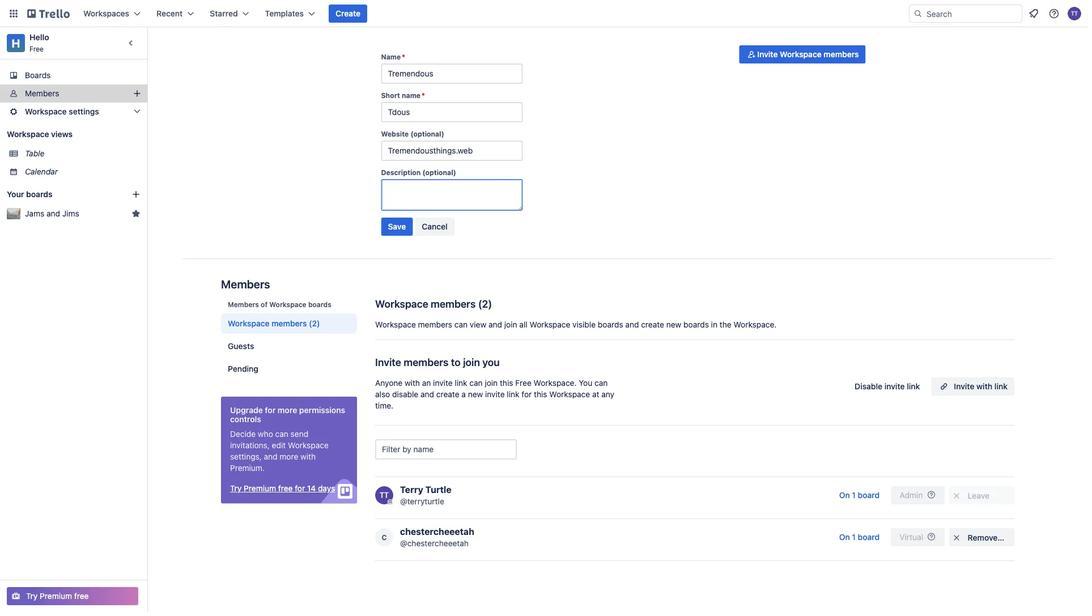 Task type: describe. For each thing, give the bounding box(es) containing it.
can up the at
[[595, 379, 608, 388]]

create button
[[329, 5, 368, 23]]

workspace views
[[7, 130, 73, 139]]

board for terry turtle
[[858, 491, 880, 500]]

virtual button
[[891, 529, 945, 547]]

boards up jams at left
[[26, 190, 53, 199]]

hello
[[29, 33, 49, 42]]

workspace settings
[[25, 107, 99, 116]]

and left jims
[[46, 209, 60, 218]]

2
[[482, 298, 488, 310]]

free inside anyone with an invite link can join this free workspace. you can also disable and create a new invite link for this workspace at any time.
[[516, 379, 532, 388]]

on for terry turtle
[[840, 491, 850, 500]]

new inside anyone with an invite link can join this free workspace. you can also disable and create a new invite link for this workspace at any time.
[[468, 390, 483, 399]]

try for try premium free
[[26, 592, 38, 601]]

save
[[388, 222, 406, 231]]

you
[[579, 379, 593, 388]]

disable
[[392, 390, 419, 399]]

terry
[[400, 485, 424, 495]]

settings,
[[230, 452, 262, 462]]

your boards with 1 items element
[[7, 188, 115, 201]]

starred button
[[203, 5, 256, 23]]

invite for invite workspace members
[[758, 50, 778, 59]]

time.
[[375, 401, 394, 411]]

all
[[520, 320, 528, 329]]

on 1 board for chestercheeetah
[[840, 533, 880, 542]]

members of workspace boards
[[228, 301, 332, 309]]

the
[[720, 320, 732, 329]]

jams and jims
[[25, 209, 79, 218]]

an
[[422, 379, 431, 388]]

( 2 )
[[478, 298, 492, 310]]

open information menu image
[[1049, 8, 1060, 19]]

0 horizontal spatial *
[[402, 53, 405, 61]]

0 vertical spatial workspace members
[[375, 298, 476, 310]]

description (optional)
[[381, 168, 456, 176]]

(optional) for description (optional)
[[423, 168, 456, 176]]

table link
[[25, 148, 141, 159]]

disable invite link
[[855, 382, 921, 391]]

can down you
[[470, 379, 483, 388]]

join inside anyone with an invite link can join this free workspace. you can also disable and create a new invite link for this workspace at any time.
[[485, 379, 498, 388]]

try premium free for 14 days
[[230, 484, 335, 493]]

short
[[381, 91, 400, 99]]

try premium free for 14 days button
[[230, 483, 335, 495]]

chestercheeetah
[[400, 527, 475, 537]]

jams
[[25, 209, 44, 218]]

(optional) for website (optional)
[[411, 130, 444, 138]]

on 1 board link for chestercheeetah
[[833, 529, 887, 547]]

0 notifications image
[[1028, 7, 1041, 20]]

a
[[462, 390, 466, 399]]

workspaces button
[[77, 5, 147, 23]]

on for chestercheeetah
[[840, 533, 850, 542]]

0 vertical spatial workspace.
[[734, 320, 777, 329]]

on 1 board link for terry turtle
[[833, 487, 887, 505]]

1 vertical spatial *
[[422, 91, 425, 99]]

workspace inside workspace settings dropdown button
[[25, 107, 67, 116]]

0 vertical spatial this
[[500, 379, 514, 388]]

boards link
[[0, 66, 147, 84]]

pending link
[[221, 359, 357, 379]]

try premium free
[[26, 592, 89, 601]]

for inside button
[[295, 484, 305, 493]]

members inside "link"
[[25, 89, 59, 98]]

invite members to join you
[[375, 356, 500, 368]]

leave
[[968, 491, 990, 501]]

jams and jims link
[[25, 208, 127, 219]]

premium for try premium free
[[40, 592, 72, 601]]

of
[[261, 301, 268, 309]]

0 horizontal spatial invite
[[433, 379, 453, 388]]

@terryturtle
[[400, 497, 445, 506]]

permissions
[[299, 406, 345, 415]]

recent
[[157, 9, 183, 18]]

1 for terry turtle
[[853, 491, 856, 500]]

with for anyone
[[405, 379, 420, 388]]

you
[[483, 356, 500, 368]]

name
[[381, 53, 401, 61]]

1 vertical spatial workspace members
[[228, 319, 307, 328]]

settings
[[69, 107, 99, 116]]

hello free
[[29, 33, 49, 53]]

leave link
[[950, 487, 1015, 505]]

remove…
[[968, 533, 1005, 543]]

sm image for leave link
[[952, 491, 963, 502]]

name
[[402, 91, 421, 99]]

and inside anyone with an invite link can join this free workspace. you can also disable and create a new invite link for this workspace at any time.
[[421, 390, 434, 399]]

anyone with an invite link can join this free workspace. you can also disable and create a new invite link for this workspace at any time.
[[375, 379, 615, 411]]

guests
[[228, 342, 254, 351]]

search image
[[914, 9, 923, 18]]

send
[[291, 430, 309, 439]]

templates button
[[258, 5, 322, 23]]

who
[[258, 430, 273, 439]]

short name *
[[381, 91, 425, 99]]

sm image for invite workspace members button
[[747, 49, 758, 60]]

days
[[318, 484, 335, 493]]

0 vertical spatial create
[[642, 320, 665, 329]]

invitations,
[[230, 441, 270, 450]]

jims
[[62, 209, 79, 218]]

disable invite link button
[[848, 378, 927, 396]]

in
[[712, 320, 718, 329]]

(2)
[[309, 319, 320, 328]]

calendar
[[25, 167, 58, 176]]

also
[[375, 390, 390, 399]]

try premium free button
[[7, 588, 138, 606]]

and right view
[[489, 320, 502, 329]]

name *
[[381, 53, 405, 61]]

starred icon image
[[132, 209, 141, 218]]

at
[[593, 390, 600, 399]]

create
[[336, 9, 361, 18]]

2 vertical spatial members
[[228, 301, 259, 309]]

1 for chestercheeetah
[[853, 533, 856, 542]]

edit
[[272, 441, 286, 450]]

@chestercheeetah
[[400, 539, 469, 548]]

free for try premium free for 14 days
[[278, 484, 293, 493]]

views
[[51, 130, 73, 139]]

on 1 board for terry turtle
[[840, 491, 880, 500]]

members link
[[0, 84, 147, 103]]

Search field
[[923, 5, 1022, 22]]

calendar link
[[25, 166, 141, 178]]



Task type: vqa. For each thing, say whether or not it's contained in the screenshot.


Task type: locate. For each thing, give the bounding box(es) containing it.
(
[[478, 298, 482, 310]]

terry turtle (terryturtle) image
[[1068, 7, 1082, 20]]

premium
[[244, 484, 276, 493], [40, 592, 72, 601]]

1 horizontal spatial invite
[[486, 390, 505, 399]]

turtle
[[426, 485, 452, 495]]

workspace inside the upgrade for more permissions controls decide who can send invitations, edit workspace settings, and more with premium.
[[288, 441, 329, 450]]

1 horizontal spatial workspace.
[[734, 320, 777, 329]]

try inside button
[[26, 592, 38, 601]]

1 vertical spatial workspace.
[[534, 379, 577, 388]]

sm image
[[952, 533, 963, 544]]

0 horizontal spatial with
[[301, 452, 316, 462]]

anyone
[[375, 379, 403, 388]]

0 horizontal spatial sm image
[[747, 49, 758, 60]]

try
[[230, 484, 242, 493], [26, 592, 38, 601]]

this member is an admin of this workspace. image
[[388, 500, 393, 505]]

1 horizontal spatial new
[[667, 320, 682, 329]]

1 vertical spatial join
[[463, 356, 480, 368]]

cancel
[[422, 222, 448, 231]]

guests link
[[221, 336, 357, 357]]

premium.
[[230, 464, 265, 473]]

0 vertical spatial free
[[278, 484, 293, 493]]

0 horizontal spatial invite
[[375, 356, 401, 368]]

table
[[25, 149, 44, 158]]

None text field
[[381, 64, 523, 84], [381, 179, 523, 211], [381, 64, 523, 84], [381, 179, 523, 211]]

this
[[500, 379, 514, 388], [534, 390, 548, 399]]

2 on 1 board from the top
[[840, 533, 880, 542]]

disable
[[855, 382, 883, 391]]

2 vertical spatial join
[[485, 379, 498, 388]]

1 vertical spatial this
[[534, 390, 548, 399]]

free for try premium free
[[74, 592, 89, 601]]

workspace settings button
[[0, 103, 147, 121]]

visible
[[573, 320, 596, 329]]

workspace. right the the
[[734, 320, 777, 329]]

upgrade for more permissions controls decide who can send invitations, edit workspace settings, and more with premium.
[[230, 406, 345, 473]]

any
[[602, 390, 615, 399]]

workspace navigation collapse icon image
[[124, 35, 140, 51]]

chestercheeetah @chestercheeetah
[[400, 527, 475, 548]]

0 vertical spatial (optional)
[[411, 130, 444, 138]]

back to home image
[[27, 5, 70, 23]]

1 vertical spatial on 1 board link
[[833, 529, 887, 547]]

2 vertical spatial for
[[295, 484, 305, 493]]

admin button
[[891, 487, 945, 505]]

invite with link button
[[932, 378, 1015, 396]]

invite workspace members button
[[740, 45, 866, 64]]

boards up the (2)
[[308, 301, 332, 309]]

1 on 1 board link from the top
[[833, 487, 887, 505]]

with
[[405, 379, 420, 388], [977, 382, 993, 391], [301, 452, 316, 462]]

workspace
[[780, 50, 822, 59], [25, 107, 67, 116], [7, 130, 49, 139], [375, 298, 429, 310], [270, 301, 307, 309], [228, 319, 270, 328], [375, 320, 416, 329], [530, 320, 571, 329], [550, 390, 590, 399], [288, 441, 329, 450]]

free inside hello free
[[29, 45, 44, 53]]

free
[[29, 45, 44, 53], [516, 379, 532, 388]]

boards
[[25, 71, 51, 80]]

0 vertical spatial members
[[25, 89, 59, 98]]

* right the name
[[402, 53, 405, 61]]

description
[[381, 168, 421, 176]]

workspace members can view and join all workspace visible boards and create new boards in the workspace.
[[375, 320, 777, 329]]

recent button
[[150, 5, 201, 23]]

h
[[12, 36, 20, 50]]

1 vertical spatial sm image
[[952, 491, 963, 502]]

to
[[451, 356, 461, 368]]

members
[[25, 89, 59, 98], [221, 277, 270, 291], [228, 301, 259, 309]]

invite right a
[[486, 390, 505, 399]]

for inside the upgrade for more permissions controls decide who can send invitations, edit workspace settings, and more with premium.
[[265, 406, 276, 415]]

boards right the visible
[[598, 320, 624, 329]]

1 horizontal spatial *
[[422, 91, 425, 99]]

0 horizontal spatial this
[[500, 379, 514, 388]]

Filter by name text field
[[375, 440, 517, 460]]

free inside try premium free button
[[74, 592, 89, 601]]

primary element
[[0, 0, 1089, 27]]

with for invite
[[977, 382, 993, 391]]

2 vertical spatial invite
[[955, 382, 975, 391]]

0 horizontal spatial workspace.
[[534, 379, 577, 388]]

for
[[522, 390, 532, 399], [265, 406, 276, 415], [295, 484, 305, 493]]

1 vertical spatial for
[[265, 406, 276, 415]]

0 vertical spatial on
[[840, 491, 850, 500]]

with inside button
[[977, 382, 993, 391]]

premium for try premium free for 14 days
[[244, 484, 276, 493]]

1 vertical spatial 1
[[853, 533, 856, 542]]

1 vertical spatial more
[[280, 452, 299, 462]]

None text field
[[381, 102, 523, 122], [381, 141, 523, 161], [381, 102, 523, 122], [381, 141, 523, 161]]

on 1 board link left admin
[[833, 487, 887, 505]]

admin
[[900, 491, 923, 500]]

1 board from the top
[[858, 491, 880, 500]]

website (optional)
[[381, 130, 444, 138]]

view
[[470, 320, 487, 329]]

your boards
[[7, 190, 53, 199]]

* right name
[[422, 91, 425, 99]]

virtual
[[900, 533, 924, 542]]

1 1 from the top
[[853, 491, 856, 500]]

c
[[382, 534, 387, 542]]

1 vertical spatial on 1 board
[[840, 533, 880, 542]]

premium inside button
[[244, 484, 276, 493]]

0 vertical spatial 1
[[853, 491, 856, 500]]

board left admin
[[858, 491, 880, 500]]

1 vertical spatial (optional)
[[423, 168, 456, 176]]

and inside the upgrade for more permissions controls decide who can send invitations, edit workspace settings, and more with premium.
[[264, 452, 278, 462]]

sm image inside leave link
[[952, 491, 963, 502]]

1 on 1 board from the top
[[840, 491, 880, 500]]

1 vertical spatial on
[[840, 533, 850, 542]]

upgrade
[[230, 406, 263, 415]]

1 vertical spatial try
[[26, 592, 38, 601]]

free inside try premium free for 14 days button
[[278, 484, 293, 493]]

0 horizontal spatial join
[[463, 356, 480, 368]]

on 1 board left admin
[[840, 491, 880, 500]]

with inside the upgrade for more permissions controls decide who can send invitations, edit workspace settings, and more with premium.
[[301, 452, 316, 462]]

new left in
[[667, 320, 682, 329]]

invite right "disable"
[[885, 382, 905, 391]]

0 horizontal spatial try
[[26, 592, 38, 601]]

0 vertical spatial premium
[[244, 484, 276, 493]]

board left virtual
[[858, 533, 880, 542]]

invite with link
[[955, 382, 1008, 391]]

create inside anyone with an invite link can join this free workspace. you can also disable and create a new invite link for this workspace at any time.
[[437, 390, 460, 399]]

0 vertical spatial more
[[278, 406, 297, 415]]

0 vertical spatial try
[[230, 484, 242, 493]]

controls
[[230, 415, 261, 424]]

0 horizontal spatial for
[[265, 406, 276, 415]]

1 horizontal spatial for
[[295, 484, 305, 493]]

sm image
[[747, 49, 758, 60], [952, 491, 963, 502]]

remove… link
[[950, 529, 1015, 547]]

0 vertical spatial *
[[402, 53, 405, 61]]

2 board from the top
[[858, 533, 880, 542]]

join left all
[[505, 320, 518, 329]]

can inside the upgrade for more permissions controls decide who can send invitations, edit workspace settings, and more with premium.
[[275, 430, 289, 439]]

more up send
[[278, 406, 297, 415]]

(optional)
[[411, 130, 444, 138], [423, 168, 456, 176]]

members up of
[[221, 277, 270, 291]]

1 horizontal spatial sm image
[[952, 491, 963, 502]]

new
[[667, 320, 682, 329], [468, 390, 483, 399]]

1 horizontal spatial with
[[405, 379, 420, 388]]

1 horizontal spatial try
[[230, 484, 242, 493]]

for inside anyone with an invite link can join this free workspace. you can also disable and create a new invite link for this workspace at any time.
[[522, 390, 532, 399]]

invite inside button
[[885, 382, 905, 391]]

workspace members left (
[[375, 298, 476, 310]]

1 horizontal spatial free
[[516, 379, 532, 388]]

0 horizontal spatial premium
[[40, 592, 72, 601]]

0 horizontal spatial workspace members
[[228, 319, 307, 328]]

0 vertical spatial for
[[522, 390, 532, 399]]

create
[[642, 320, 665, 329], [437, 390, 460, 399]]

1 vertical spatial board
[[858, 533, 880, 542]]

and down the edit
[[264, 452, 278, 462]]

)
[[488, 298, 492, 310]]

terry turtle @terryturtle
[[400, 485, 452, 506]]

1 horizontal spatial invite
[[758, 50, 778, 59]]

(optional) right website
[[411, 130, 444, 138]]

join down you
[[485, 379, 498, 388]]

0 vertical spatial on 1 board
[[840, 491, 880, 500]]

1 vertical spatial premium
[[40, 592, 72, 601]]

0 vertical spatial join
[[505, 320, 518, 329]]

invite workspace members
[[758, 50, 859, 59]]

more down the edit
[[280, 452, 299, 462]]

(optional) right description
[[423, 168, 456, 176]]

workspace inside invite workspace members button
[[780, 50, 822, 59]]

try inside button
[[230, 484, 242, 493]]

2 1 from the top
[[853, 533, 856, 542]]

2 horizontal spatial invite
[[955, 382, 975, 391]]

1 horizontal spatial create
[[642, 320, 665, 329]]

1 horizontal spatial free
[[278, 484, 293, 493]]

1 vertical spatial new
[[468, 390, 483, 399]]

premium inside button
[[40, 592, 72, 601]]

workspace inside anyone with an invite link can join this free workspace. you can also disable and create a new invite link for this workspace at any time.
[[550, 390, 590, 399]]

0 horizontal spatial create
[[437, 390, 460, 399]]

free
[[278, 484, 293, 493], [74, 592, 89, 601]]

and down an
[[421, 390, 434, 399]]

0 vertical spatial new
[[667, 320, 682, 329]]

1 horizontal spatial join
[[485, 379, 498, 388]]

2 on from the top
[[840, 533, 850, 542]]

with inside anyone with an invite link can join this free workspace. you can also disable and create a new invite link for this workspace at any time.
[[405, 379, 420, 388]]

members left of
[[228, 301, 259, 309]]

workspace. inside anyone with an invite link can join this free workspace. you can also disable and create a new invite link for this workspace at any time.
[[534, 379, 577, 388]]

1 horizontal spatial this
[[534, 390, 548, 399]]

and right the visible
[[626, 320, 639, 329]]

members inside button
[[824, 50, 859, 59]]

join
[[505, 320, 518, 329], [463, 356, 480, 368], [485, 379, 498, 388]]

on
[[840, 491, 850, 500], [840, 533, 850, 542]]

sm image inside invite workspace members button
[[747, 49, 758, 60]]

workspaces
[[83, 9, 129, 18]]

on 1 board left virtual
[[840, 533, 880, 542]]

on 1 board link
[[833, 487, 887, 505], [833, 529, 887, 547]]

14
[[307, 484, 316, 493]]

organizationdetailform element
[[381, 52, 523, 240]]

invite
[[433, 379, 453, 388], [885, 382, 905, 391], [486, 390, 505, 399]]

0 horizontal spatial free
[[29, 45, 44, 53]]

can
[[455, 320, 468, 329], [470, 379, 483, 388], [595, 379, 608, 388], [275, 430, 289, 439]]

workspace. left you
[[534, 379, 577, 388]]

templates
[[265, 9, 304, 18]]

add board image
[[132, 190, 141, 199]]

1 vertical spatial free
[[74, 592, 89, 601]]

h link
[[7, 34, 25, 52]]

2 horizontal spatial with
[[977, 382, 993, 391]]

save button
[[381, 218, 413, 236]]

workspace members
[[375, 298, 476, 310], [228, 319, 307, 328]]

2 horizontal spatial for
[[522, 390, 532, 399]]

new right a
[[468, 390, 483, 399]]

1 vertical spatial invite
[[375, 356, 401, 368]]

0 horizontal spatial new
[[468, 390, 483, 399]]

board for chestercheeetah
[[858, 533, 880, 542]]

0 horizontal spatial free
[[74, 592, 89, 601]]

try for try premium free for 14 days
[[230, 484, 242, 493]]

1 vertical spatial free
[[516, 379, 532, 388]]

starred
[[210, 9, 238, 18]]

0 vertical spatial invite
[[758, 50, 778, 59]]

2 horizontal spatial invite
[[885, 382, 905, 391]]

2 on 1 board link from the top
[[833, 529, 887, 547]]

invite right an
[[433, 379, 453, 388]]

on 1 board link left virtual
[[833, 529, 887, 547]]

2 horizontal spatial join
[[505, 320, 518, 329]]

can up the edit
[[275, 430, 289, 439]]

0 vertical spatial free
[[29, 45, 44, 53]]

your
[[7, 190, 24, 199]]

workspace.
[[734, 320, 777, 329], [534, 379, 577, 388]]

invite for invite members to join you
[[375, 356, 401, 368]]

workspace members down of
[[228, 319, 307, 328]]

join right to
[[463, 356, 480, 368]]

1 vertical spatial members
[[221, 277, 270, 291]]

1 horizontal spatial premium
[[244, 484, 276, 493]]

boards left in
[[684, 320, 709, 329]]

invite for invite with link
[[955, 382, 975, 391]]

website
[[381, 130, 409, 138]]

0 vertical spatial on 1 board link
[[833, 487, 887, 505]]

1 horizontal spatial workspace members
[[375, 298, 476, 310]]

can left view
[[455, 320, 468, 329]]

1 on from the top
[[840, 491, 850, 500]]

0 vertical spatial sm image
[[747, 49, 758, 60]]

hello link
[[29, 33, 49, 42]]

pending
[[228, 364, 259, 374]]

0 vertical spatial board
[[858, 491, 880, 500]]

1 vertical spatial create
[[437, 390, 460, 399]]

members down boards
[[25, 89, 59, 98]]



